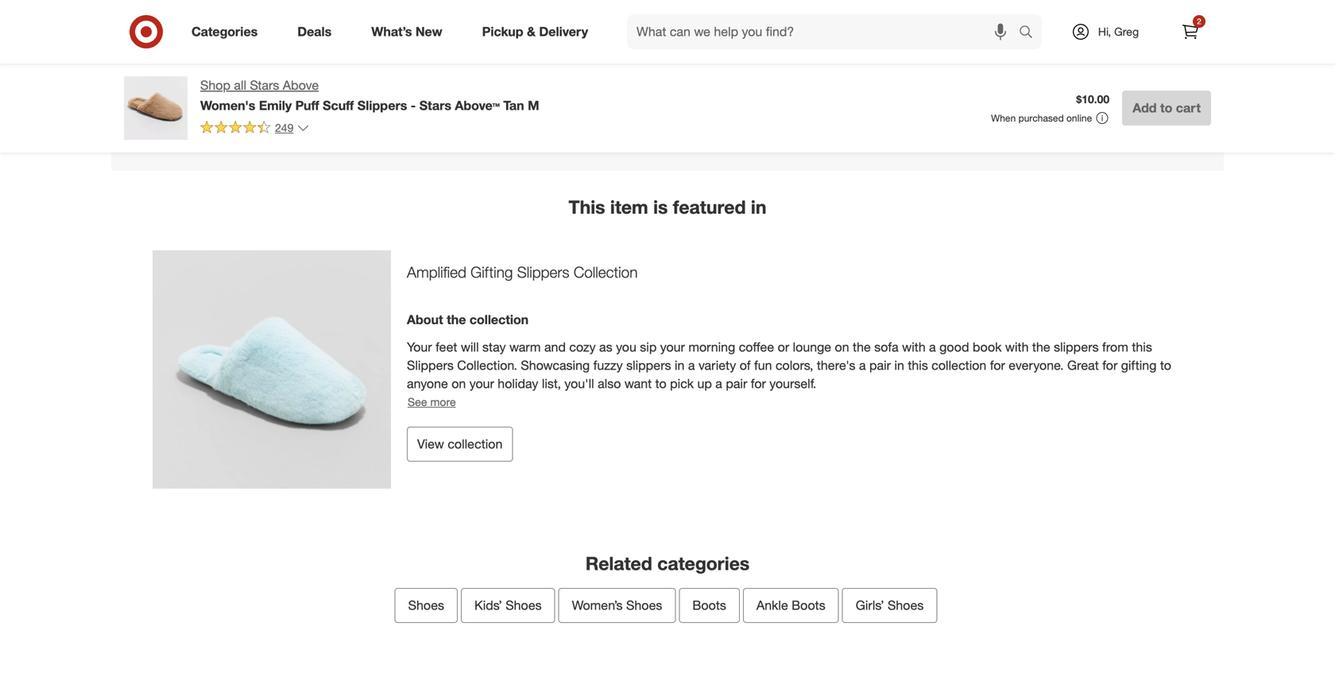 Task type: vqa. For each thing, say whether or not it's contained in the screenshot.
Categories link at the left of the page
yes



Task type: locate. For each thing, give the bounding box(es) containing it.
with up everyone.
[[1006, 340, 1029, 355]]

shoes right kids'
[[506, 598, 542, 613]]

for down fun
[[751, 376, 766, 391]]

item
[[611, 196, 649, 218]]

your right sip
[[661, 340, 685, 355]]

shoes for girls' shoes
[[888, 598, 924, 613]]

3 add from the left
[[469, 101, 487, 113]]

your down collection.
[[470, 376, 494, 391]]

2 horizontal spatial cart
[[1177, 100, 1201, 116]]

1 with from the left
[[903, 340, 926, 355]]

1 vertical spatial slippers
[[517, 263, 570, 282]]

2 boots from the left
[[792, 598, 826, 613]]

to for the right add to cart button
[[1161, 100, 1173, 116]]

cart down 2 link
[[1177, 100, 1201, 116]]

add left the tan
[[469, 101, 487, 113]]

slippers down sip
[[627, 358, 672, 373]]

1 horizontal spatial on
[[835, 340, 850, 355]]

3 add to cart from the left
[[469, 101, 520, 113]]

2 horizontal spatial for
[[1103, 358, 1118, 373]]

2 with from the left
[[1006, 340, 1029, 355]]

categories
[[192, 24, 258, 39]]

0 horizontal spatial on
[[452, 376, 466, 391]]

1 horizontal spatial add to cart
[[469, 101, 520, 113]]

aqua blue image
[[205, 14, 218, 26]]

add to cart
[[1133, 100, 1201, 116], [218, 101, 269, 113], [469, 101, 520, 113]]

slippers inside your feet will stay warm and cozy as you sip your morning coffee or lounge on the sofa with a good book with the slippers from this slippers collection. showcasing fuzzy slippers in a variety of fun colors, there's a pair in this collection for everyone. great for gifting to anyone on your holiday list, you'll also want to pick up a pair for yourself. see more
[[407, 358, 454, 373]]

0 horizontal spatial add to cart button
[[211, 94, 276, 119]]

What can we help you find? suggestions appear below search field
[[627, 14, 1023, 49]]

stars up "emily"
[[250, 78, 279, 93]]

1 horizontal spatial pair
[[870, 358, 891, 373]]

add down shop
[[218, 101, 236, 113]]

amplified
[[407, 263, 467, 282]]

0 vertical spatial this
[[1133, 340, 1153, 355]]

on
[[835, 340, 850, 355], [452, 376, 466, 391]]

you'll
[[565, 376, 595, 391]]

kids' shoes
[[475, 598, 542, 613]]

with
[[903, 340, 926, 355], [1006, 340, 1029, 355]]

anyone
[[407, 376, 448, 391]]

1 add from the left
[[1133, 100, 1157, 116]]

3 shoes from the left
[[627, 598, 663, 613]]

your
[[407, 340, 432, 355]]

1 boots from the left
[[693, 598, 727, 613]]

2 horizontal spatial add to cart
[[1133, 100, 1201, 116]]

above™
[[455, 98, 500, 113]]

slippers up great
[[1054, 340, 1099, 355]]

amplified gifting slippers collection
[[407, 263, 638, 282]]

2 blush image from the left
[[464, 14, 477, 26]]

1 vertical spatial your
[[470, 376, 494, 391]]

shoes left kids'
[[408, 598, 445, 613]]

$10.00
[[227, 67, 260, 81], [478, 67, 511, 81], [1077, 92, 1110, 106]]

with right sofa
[[903, 340, 926, 355]]

2 cart from the left
[[250, 101, 269, 113]]

the left sofa
[[853, 340, 871, 355]]

0 vertical spatial collection
[[470, 312, 529, 327]]

categories link
[[178, 14, 278, 49]]

1 horizontal spatial your
[[661, 340, 685, 355]]

1 vertical spatial pair
[[726, 376, 748, 391]]

greg
[[1115, 25, 1140, 39]]

2 horizontal spatial add to cart button
[[1123, 91, 1212, 126]]

0 vertical spatial slippers
[[358, 98, 407, 113]]

1 horizontal spatial with
[[1006, 340, 1029, 355]]

to
[[1161, 100, 1173, 116], [238, 101, 248, 113], [490, 101, 499, 113], [1161, 358, 1172, 373], [656, 376, 667, 391]]

in right featured
[[751, 196, 767, 218]]

1 vertical spatial collection
[[932, 358, 987, 373]]

collection up stay
[[470, 312, 529, 327]]

up
[[698, 376, 712, 391]]

0 horizontal spatial $10.00
[[227, 67, 260, 81]]

girls' shoes link
[[843, 588, 938, 623]]

0 horizontal spatial cart
[[250, 101, 269, 113]]

0 horizontal spatial boots
[[693, 598, 727, 613]]

related categories
[[586, 553, 750, 575]]

a left good
[[930, 340, 937, 355]]

blush image left cream image
[[464, 14, 477, 26]]

pair down of
[[726, 376, 748, 391]]

slippers up anyone
[[407, 358, 454, 373]]

$10.00 up above™
[[478, 67, 511, 81]]

ankle boots
[[757, 598, 826, 613]]

2 link
[[1174, 14, 1209, 49]]

shoes for women's shoes
[[627, 598, 663, 613]]

in
[[751, 196, 767, 218], [675, 358, 685, 373], [895, 358, 905, 373]]

1 horizontal spatial add to cart button
[[462, 94, 527, 119]]

4 shoes from the left
[[888, 598, 924, 613]]

collection right view
[[448, 437, 503, 452]]

1 add to cart from the left
[[1133, 100, 1201, 116]]

great
[[1068, 358, 1100, 373]]

on up there's
[[835, 340, 850, 355]]

blush image
[[220, 14, 233, 26], [464, 14, 477, 26]]

0 horizontal spatial blush image
[[220, 14, 233, 26]]

0 vertical spatial your
[[661, 340, 685, 355]]

$10.00 up online
[[1077, 92, 1110, 106]]

0 horizontal spatial add
[[218, 101, 236, 113]]

the up feet
[[447, 312, 466, 327]]

pair down sofa
[[870, 358, 891, 373]]

pickup & delivery
[[482, 24, 588, 39]]

lavender image
[[495, 14, 507, 26]]

boots down categories
[[693, 598, 727, 613]]

1 vertical spatial slippers
[[627, 358, 672, 373]]

0 horizontal spatial with
[[903, 340, 926, 355]]

a right there's
[[860, 358, 866, 373]]

cart
[[1177, 100, 1201, 116], [250, 101, 269, 113], [502, 101, 520, 113]]

249
[[275, 121, 294, 135]]

on up more
[[452, 376, 466, 391]]

collection
[[470, 312, 529, 327], [932, 358, 987, 373], [448, 437, 503, 452]]

sofa
[[875, 340, 899, 355]]

cart left the m
[[502, 101, 520, 113]]

2 shoes from the left
[[506, 598, 542, 613]]

1 horizontal spatial add
[[469, 101, 487, 113]]

1 vertical spatial stars
[[420, 98, 452, 113]]

what's new
[[372, 24, 443, 39]]

1 horizontal spatial cart
[[502, 101, 520, 113]]

women's
[[572, 598, 623, 613]]

hi,
[[1099, 25, 1112, 39]]

cart up 249 link
[[250, 101, 269, 113]]

shoes right women's
[[627, 598, 663, 613]]

add right online
[[1133, 100, 1157, 116]]

0 vertical spatial stars
[[250, 78, 279, 93]]

categories
[[658, 553, 750, 575]]

collection down good
[[932, 358, 987, 373]]

online
[[1067, 112, 1093, 124]]

sip
[[640, 340, 657, 355]]

in down sofa
[[895, 358, 905, 373]]

pickup & delivery link
[[469, 14, 608, 49]]

boots link
[[679, 588, 740, 623]]

from
[[1103, 340, 1129, 355]]

2 vertical spatial slippers
[[407, 358, 454, 373]]

slippers right gifting
[[517, 263, 570, 282]]

2 add from the left
[[218, 101, 236, 113]]

249 link
[[200, 120, 310, 138]]

add to cart button
[[1123, 91, 1212, 126], [211, 94, 276, 119], [462, 94, 527, 119]]

m
[[528, 98, 540, 113]]

this item is featured in
[[569, 196, 767, 218]]

$10.00 up women's
[[227, 67, 260, 81]]

for down from
[[1103, 358, 1118, 373]]

fuzzy
[[594, 358, 623, 373]]

purchased
[[1019, 112, 1065, 124]]

0 horizontal spatial pair
[[726, 376, 748, 391]]

collection inside your feet will stay warm and cozy as you sip your morning coffee or lounge on the sofa with a good book with the slippers from this slippers collection. showcasing fuzzy slippers in a variety of fun colors, there's a pair in this collection for everyone. great for gifting to anyone on your holiday list, you'll also want to pick up a pair for yourself. see more
[[932, 358, 987, 373]]

1 horizontal spatial stars
[[420, 98, 452, 113]]

this
[[1133, 340, 1153, 355], [908, 358, 929, 373]]

0 horizontal spatial add to cart
[[218, 101, 269, 113]]

0 vertical spatial slippers
[[1054, 340, 1099, 355]]

for
[[991, 358, 1006, 373], [1103, 358, 1118, 373], [751, 376, 766, 391]]

blush image left cream icon
[[220, 14, 233, 26]]

shoes right girls'
[[888, 598, 924, 613]]

featured
[[673, 196, 746, 218]]

for down book
[[991, 358, 1006, 373]]

related
[[586, 553, 653, 575]]

puff
[[295, 98, 319, 113]]

1 horizontal spatial blush image
[[464, 14, 477, 26]]

slippers left '-'
[[358, 98, 407, 113]]

1 horizontal spatial boots
[[792, 598, 826, 613]]

the
[[447, 312, 466, 327], [853, 340, 871, 355], [1033, 340, 1051, 355]]

0 vertical spatial on
[[835, 340, 850, 355]]

pair
[[870, 358, 891, 373], [726, 376, 748, 391]]

2 horizontal spatial add
[[1133, 100, 1157, 116]]

0 horizontal spatial this
[[908, 358, 929, 373]]

a
[[930, 340, 937, 355], [689, 358, 695, 373], [860, 358, 866, 373], [716, 376, 723, 391]]

boots right ankle
[[792, 598, 826, 613]]

stars
[[250, 78, 279, 93], [420, 98, 452, 113]]

stars right '-'
[[420, 98, 452, 113]]

1 vertical spatial on
[[452, 376, 466, 391]]

in up pick at right
[[675, 358, 685, 373]]

the up everyone.
[[1033, 340, 1051, 355]]

kids'
[[475, 598, 502, 613]]



Task type: describe. For each thing, give the bounding box(es) containing it.
as
[[600, 340, 613, 355]]

1 cart from the left
[[1177, 100, 1201, 116]]

see
[[408, 395, 427, 409]]

also
[[598, 376, 621, 391]]

1 horizontal spatial in
[[751, 196, 767, 218]]

to for add to cart button to the middle
[[490, 101, 499, 113]]

cream image
[[235, 14, 248, 26]]

deals link
[[284, 14, 352, 49]]

emily
[[259, 98, 292, 113]]

2 vertical spatial collection
[[448, 437, 503, 452]]

list,
[[542, 376, 561, 391]]

and
[[545, 340, 566, 355]]

morning
[[689, 340, 736, 355]]

about
[[407, 312, 443, 327]]

this
[[569, 196, 606, 218]]

showcasing
[[521, 358, 590, 373]]

hi, greg
[[1099, 25, 1140, 39]]

book
[[973, 340, 1002, 355]]

0 horizontal spatial in
[[675, 358, 685, 373]]

dark pink image
[[250, 14, 263, 26]]

0 horizontal spatial the
[[447, 312, 466, 327]]

-
[[411, 98, 416, 113]]

gifting
[[471, 263, 513, 282]]

about the collection
[[407, 312, 529, 327]]

pick
[[670, 376, 694, 391]]

everyone.
[[1009, 358, 1064, 373]]

want
[[625, 376, 652, 391]]

is
[[654, 196, 668, 218]]

a up pick at right
[[689, 358, 695, 373]]

all
[[234, 78, 247, 93]]

search button
[[1012, 14, 1050, 52]]

coffee
[[739, 340, 775, 355]]

0 horizontal spatial your
[[470, 376, 494, 391]]

light pink image
[[510, 14, 522, 26]]

will
[[461, 340, 479, 355]]

shoes for kids' shoes
[[506, 598, 542, 613]]

boots inside 'link'
[[792, 598, 826, 613]]

yourself.
[[770, 376, 817, 391]]

2 add to cart from the left
[[218, 101, 269, 113]]

2 horizontal spatial $10.00
[[1077, 92, 1110, 106]]

girls' shoes
[[856, 598, 924, 613]]

delivery
[[539, 24, 588, 39]]

0 horizontal spatial stars
[[250, 78, 279, 93]]

add for leftmost add to cart button
[[218, 101, 236, 113]]

stay
[[483, 340, 506, 355]]

good
[[940, 340, 970, 355]]

1 vertical spatial this
[[908, 358, 929, 373]]

view
[[417, 437, 444, 452]]

or
[[778, 340, 790, 355]]

gifting
[[1122, 358, 1157, 373]]

colors,
[[776, 358, 814, 373]]

slippers inside shop all stars above women's emily puff scuff slippers - stars above™ tan m
[[358, 98, 407, 113]]

1 shoes from the left
[[408, 598, 445, 613]]

2 horizontal spatial in
[[895, 358, 905, 373]]

1 horizontal spatial slippers
[[1054, 340, 1099, 355]]

shop all stars above women's emily puff scuff slippers - stars above™ tan m
[[200, 78, 540, 113]]

cozy
[[570, 340, 596, 355]]

there's
[[817, 358, 856, 373]]

collection
[[574, 263, 638, 282]]

ankle
[[757, 598, 789, 613]]

1 horizontal spatial for
[[991, 358, 1006, 373]]

scuff
[[323, 98, 354, 113]]

shoes link
[[395, 588, 458, 623]]

girls'
[[856, 598, 885, 613]]

variety
[[699, 358, 737, 373]]

1 horizontal spatial the
[[853, 340, 871, 355]]

cream image
[[479, 14, 492, 26]]

women's
[[200, 98, 256, 113]]

more
[[431, 395, 456, 409]]

2
[[1198, 16, 1202, 26]]

what's
[[372, 24, 412, 39]]

0 horizontal spatial for
[[751, 376, 766, 391]]

1 blush image from the left
[[220, 14, 233, 26]]

fun
[[755, 358, 773, 373]]

image of women's emily puff scuff slippers - stars above™ tan m image
[[124, 76, 188, 140]]

0 vertical spatial pair
[[870, 358, 891, 373]]

pickup
[[482, 24, 524, 39]]

&
[[527, 24, 536, 39]]

lounge
[[793, 340, 832, 355]]

what's new link
[[358, 14, 463, 49]]

a right 'up'
[[716, 376, 723, 391]]

of
[[740, 358, 751, 373]]

search
[[1012, 26, 1050, 41]]

2 horizontal spatial the
[[1033, 340, 1051, 355]]

above
[[283, 78, 319, 93]]

new
[[416, 24, 443, 39]]

add for the right add to cart button
[[1133, 100, 1157, 116]]

add for add to cart button to the middle
[[469, 101, 487, 113]]

shop
[[200, 78, 231, 93]]

1 horizontal spatial this
[[1133, 340, 1153, 355]]

kids' shoes link
[[461, 588, 556, 623]]

3 cart from the left
[[502, 101, 520, 113]]

view collection
[[417, 437, 503, 452]]

women's shoes link
[[559, 588, 676, 623]]

ankle boots link
[[743, 588, 839, 623]]

you
[[616, 340, 637, 355]]

feet
[[436, 340, 458, 355]]

0 horizontal spatial slippers
[[627, 358, 672, 373]]

to for leftmost add to cart button
[[238, 101, 248, 113]]

when purchased online
[[992, 112, 1093, 124]]

your feet will stay warm and cozy as you sip your morning coffee or lounge on the sofa with a good book with the slippers from this slippers collection. showcasing fuzzy slippers in a variety of fun colors, there's a pair in this collection for everyone. great for gifting to anyone on your holiday list, you'll also want to pick up a pair for yourself. see more
[[407, 340, 1172, 409]]

women's shoes
[[572, 598, 663, 613]]

deals
[[298, 24, 332, 39]]

when
[[992, 112, 1016, 124]]

collection.
[[457, 358, 518, 373]]

warm
[[510, 340, 541, 355]]

1 horizontal spatial $10.00
[[478, 67, 511, 81]]

holiday
[[498, 376, 539, 391]]

tan
[[504, 98, 525, 113]]



